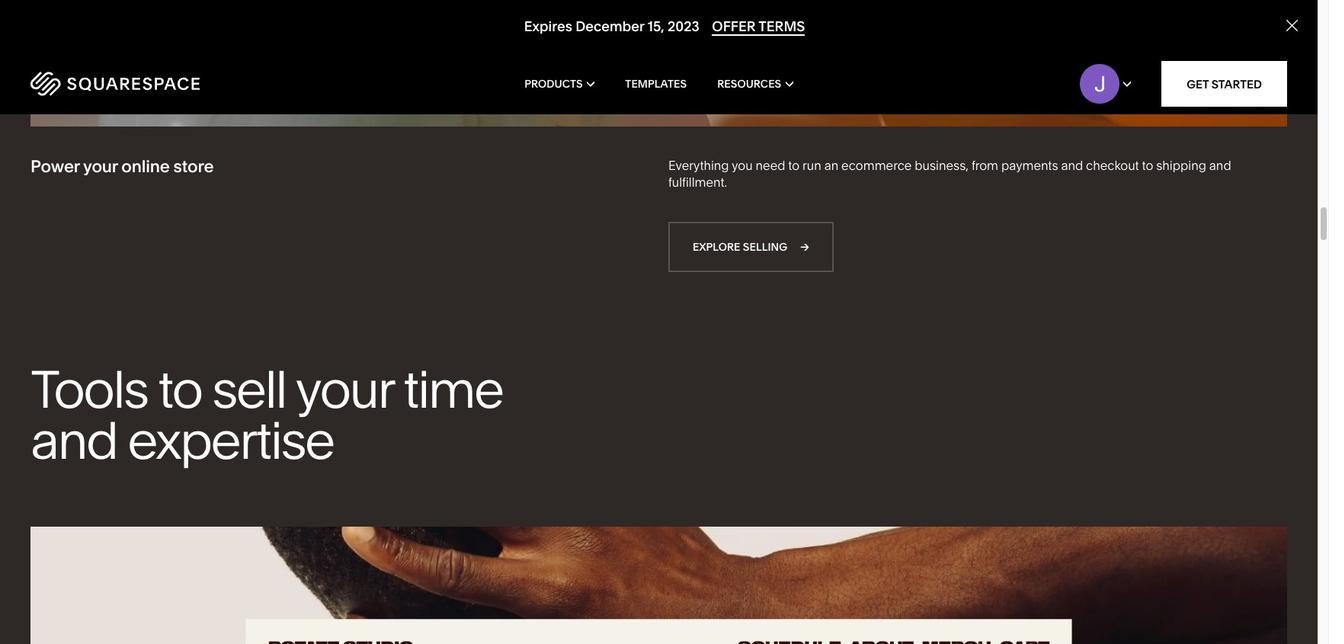 Task type: vqa. For each thing, say whether or not it's contained in the screenshot.
audience,
no



Task type: describe. For each thing, give the bounding box(es) containing it.
a fitness brand website with off-white background, maroon text, and a woman working out, offering scheduling capabilities with fitness professionals. image
[[0, 466, 1318, 644]]

15,
[[648, 18, 665, 35]]

resources button
[[718, 53, 794, 114]]

tools to sell your time and expertise
[[31, 357, 503, 472]]

offer terms link
[[712, 18, 805, 36]]

get
[[1187, 77, 1210, 91]]

an ecommerce website showcasing a beige lighting fixture sculpture with a red curtain-like background, featuring a 'shop now' button and sale highlights. image
[[0, 0, 1318, 157]]

power your online store
[[31, 156, 214, 177]]

business,
[[915, 158, 969, 173]]

tools
[[31, 357, 148, 421]]

online
[[122, 156, 170, 177]]

shipping
[[1157, 158, 1207, 173]]

expires
[[524, 18, 573, 35]]

selling
[[743, 240, 788, 254]]

december
[[576, 18, 645, 35]]

offer terms
[[712, 18, 805, 35]]

products button
[[525, 53, 595, 114]]

templates link
[[625, 53, 687, 114]]

squarespace logo link
[[31, 72, 282, 96]]

sell
[[212, 357, 286, 421]]

everything
[[669, 158, 729, 173]]

time
[[404, 357, 503, 421]]

to inside tools to sell your time and expertise
[[158, 357, 202, 421]]

your inside tools to sell your time and expertise
[[296, 357, 393, 421]]

terms
[[759, 18, 805, 35]]

→
[[801, 240, 810, 254]]

1 horizontal spatial and
[[1062, 158, 1084, 173]]

offer
[[712, 18, 756, 35]]



Task type: locate. For each thing, give the bounding box(es) containing it.
and
[[1062, 158, 1084, 173], [1210, 158, 1232, 173], [31, 409, 117, 472]]

your
[[83, 156, 118, 177], [296, 357, 393, 421]]

everything you need to run an ecommerce business, from payments and checkout to shipping and fulfillment.
[[669, 158, 1232, 190]]

to left shipping
[[1143, 158, 1154, 173]]

checkout
[[1087, 158, 1140, 173]]

started
[[1212, 77, 1263, 91]]

0 horizontal spatial and
[[31, 409, 117, 472]]

2 horizontal spatial and
[[1210, 158, 1232, 173]]

ecommerce
[[842, 158, 912, 173]]

templates
[[625, 77, 687, 91]]

2023
[[668, 18, 700, 35]]

fulfillment.
[[669, 175, 727, 190]]

you
[[732, 158, 753, 173]]

to left run
[[789, 158, 800, 173]]

products
[[525, 77, 583, 91]]

1 horizontal spatial your
[[296, 357, 393, 421]]

resources
[[718, 77, 782, 91]]

0 horizontal spatial your
[[83, 156, 118, 177]]

1 vertical spatial your
[[296, 357, 393, 421]]

get started link
[[1162, 61, 1288, 107]]

run
[[803, 158, 822, 173]]

power
[[31, 156, 80, 177]]

0 horizontal spatial to
[[158, 357, 202, 421]]

to left sell
[[158, 357, 202, 421]]

expertise
[[127, 409, 334, 472]]

and inside tools to sell your time and expertise
[[31, 409, 117, 472]]

0 vertical spatial your
[[83, 156, 118, 177]]

need
[[756, 158, 786, 173]]

explore selling
[[693, 240, 788, 254]]

1 horizontal spatial to
[[789, 158, 800, 173]]

2 horizontal spatial to
[[1143, 158, 1154, 173]]

from
[[972, 158, 999, 173]]

squarespace logo image
[[31, 72, 200, 96]]

explore
[[693, 240, 741, 254]]

an
[[825, 158, 839, 173]]

store
[[173, 156, 214, 177]]

to
[[789, 158, 800, 173], [1143, 158, 1154, 173], [158, 357, 202, 421]]

get started
[[1187, 77, 1263, 91]]

expires december 15, 2023
[[524, 18, 700, 35]]

payments
[[1002, 158, 1059, 173]]



